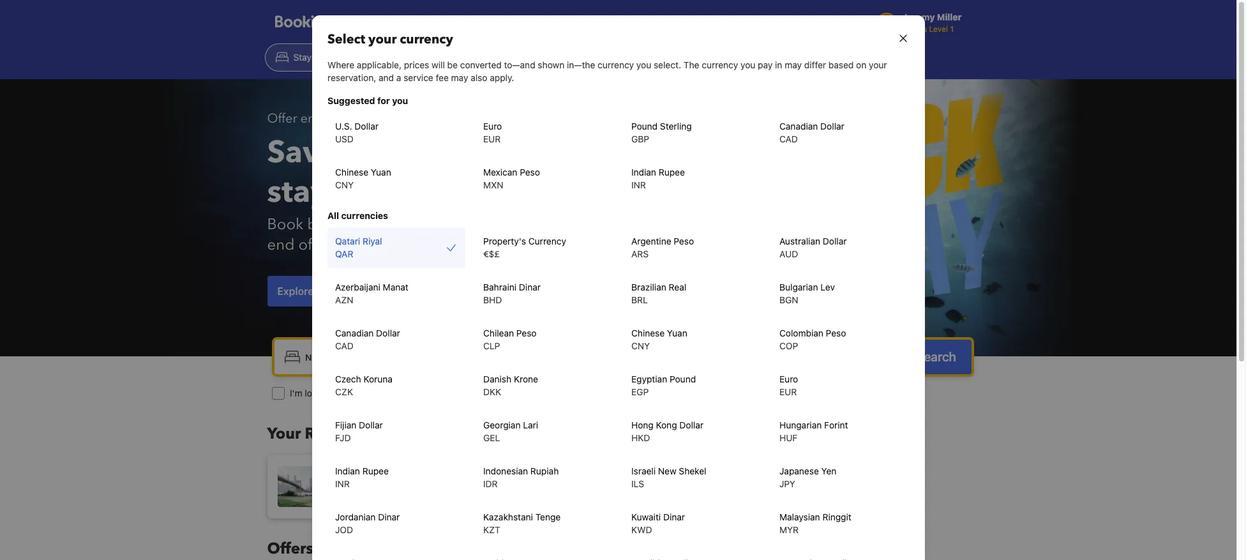 Task type: locate. For each thing, give the bounding box(es) containing it.
dec right sat,
[[623, 351, 640, 362]]

cruises link
[[584, 43, 654, 72]]

people up jordanian dinar jod
[[392, 487, 420, 498]]

1 horizontal spatial in
[[775, 59, 782, 70]]

2, inside new york dec 1-dec 2, 2 people
[[374, 487, 382, 498]]

2 horizontal spatial 2
[[642, 351, 648, 362]]

stays
[[267, 171, 342, 213]]

in inside offer ends in 34:00:52 save 30% or more on stays book before nov 29, 2023 – stay anytime before the end of 2024
[[332, 110, 343, 127]]

1 horizontal spatial on
[[856, 59, 866, 70]]

0 horizontal spatial your
[[368, 31, 396, 48]]

dinar inside bahraini dinar bhd
[[519, 282, 541, 292]]

2 i'm from the left
[[496, 388, 509, 398]]

1 looking from the left
[[305, 388, 335, 398]]

dec inside button
[[623, 351, 640, 362]]

hungarian
[[779, 420, 822, 430]]

1 horizontal spatial people
[[630, 487, 658, 498]]

0 horizontal spatial euro eur
[[483, 121, 502, 144]]

peso right 'colombian'
[[826, 328, 846, 338]]

for for i'm looking for flights
[[658, 388, 670, 398]]

2, up jordanian dinar jod
[[374, 487, 382, 498]]

chilean peso clp
[[483, 328, 536, 351]]

euro eur up mexican
[[483, 121, 502, 144]]

0 horizontal spatial currency
[[400, 31, 453, 48]]

1 vertical spatial euro eur
[[779, 374, 798, 397]]

2 up jordanian dinar jod
[[384, 487, 390, 498]]

1 vertical spatial in
[[332, 110, 343, 127]]

1 horizontal spatial rupee
[[659, 167, 685, 178]]

looking left czk
[[305, 388, 335, 398]]

select your currency
[[327, 31, 453, 48]]

1 horizontal spatial euro eur
[[779, 374, 798, 397]]

applicable,
[[357, 59, 401, 70]]

rupee down searches
[[362, 466, 388, 476]]

indian
[[631, 167, 656, 178], [335, 466, 360, 476]]

stay
[[464, 214, 492, 235]]

0 horizontal spatial 2,
[[374, 487, 382, 498]]

1- left ils
[[585, 487, 593, 498]]

chinese yuan cny
[[335, 167, 391, 190], [631, 328, 687, 351]]

flight
[[428, 52, 451, 63]]

1 horizontal spatial looking
[[626, 388, 656, 398]]

euro eur down cop
[[779, 374, 798, 397]]

dinar right bahraini
[[519, 282, 541, 292]]

dinar for bahraini dinar bhd
[[519, 282, 541, 292]]

0 horizontal spatial new
[[329, 474, 348, 485]]

1 horizontal spatial currency
[[597, 59, 634, 70]]

1 vertical spatial canadian
[[335, 328, 373, 338]]

bgn
[[779, 294, 798, 305]]

1- down york
[[347, 487, 355, 498]]

japanese yen jpy
[[779, 466, 836, 489]]

1 horizontal spatial you
[[636, 59, 651, 70]]

your right list
[[794, 17, 815, 29]]

indian down gbp at the top of the page
[[631, 167, 656, 178]]

0 horizontal spatial may
[[451, 72, 468, 83]]

attractions
[[686, 52, 731, 63]]

2 horizontal spatial your
[[869, 59, 887, 70]]

currency right the
[[702, 59, 738, 70]]

0 vertical spatial canadian dollar cad
[[779, 121, 844, 144]]

myr
[[779, 524, 799, 535]]

deals
[[316, 285, 342, 297]]

i'm looking for an entire home or apartment
[[290, 388, 468, 398]]

dollar right fijian
[[359, 420, 383, 430]]

2 horizontal spatial dinar
[[663, 511, 685, 522]]

0 vertical spatial on
[[856, 59, 866, 70]]

0 vertical spatial may
[[785, 59, 802, 70]]

reservation,
[[327, 72, 376, 83]]

before
[[307, 214, 354, 235], [555, 214, 601, 235]]

your
[[267, 423, 301, 444]]

2 inside button
[[642, 351, 648, 362]]

1 horizontal spatial yuan
[[667, 328, 687, 338]]

may down be
[[451, 72, 468, 83]]

service
[[403, 72, 433, 83]]

all currencies
[[327, 210, 388, 221]]

or right the 30%
[[421, 132, 453, 174]]

people down israeli at the right of the page
[[630, 487, 658, 498]]

euro down cop
[[779, 374, 798, 384]]

1 i'm from the left
[[290, 388, 302, 398]]

flights
[[358, 52, 386, 63]]

select your currency dialog
[[297, 0, 940, 560]]

i'm
[[611, 388, 624, 398]]

currency right in—the
[[597, 59, 634, 70]]

end
[[267, 234, 295, 255]]

to—and
[[504, 59, 535, 70]]

peso right argentine
[[674, 236, 694, 246]]

or
[[421, 132, 453, 174], [415, 388, 423, 398]]

argentine peso ars
[[631, 236, 694, 259]]

0 vertical spatial euro
[[483, 121, 502, 132]]

1 horizontal spatial dinar
[[519, 282, 541, 292]]

chinese down usd at top left
[[335, 167, 368, 178]]

currency
[[400, 31, 453, 48], [597, 59, 634, 70], [702, 59, 738, 70]]

30%
[[346, 132, 414, 174]]

your up flights
[[368, 31, 396, 48]]

in
[[775, 59, 782, 70], [332, 110, 343, 127]]

save
[[267, 132, 338, 174]]

0 horizontal spatial looking
[[305, 388, 335, 398]]

1 people from the left
[[392, 487, 420, 498]]

booking.com image
[[275, 15, 367, 31]]

u.s.
[[335, 121, 352, 132]]

1 horizontal spatial indian
[[631, 167, 656, 178]]

1 vertical spatial pound
[[670, 374, 696, 384]]

1 horizontal spatial chinese
[[631, 328, 665, 338]]

inr down gbp at the top of the page
[[631, 179, 646, 190]]

offer
[[267, 110, 297, 127]]

chinese up sat, dec 2
[[631, 328, 665, 338]]

1 horizontal spatial your
[[794, 17, 815, 29]]

i'm up your
[[290, 388, 302, 398]]

0 horizontal spatial chinese yuan cny
[[335, 167, 391, 190]]

kuwaiti dinar kwd
[[631, 511, 685, 535]]

1 1- from the left
[[347, 487, 355, 498]]

peso right mexican
[[520, 167, 540, 178]]

indian down fjd
[[335, 466, 360, 476]]

airport taxis
[[773, 52, 823, 63]]

you left the pay
[[740, 59, 755, 70]]

2 up egyptian
[[642, 351, 648, 362]]

euro up mexican
[[483, 121, 502, 132]]

your right based on the top right of the page
[[869, 59, 887, 70]]

indian rupee inr down gbp at the top of the page
[[631, 167, 685, 190]]

1 horizontal spatial cny
[[631, 340, 650, 351]]

2 looking from the left
[[626, 388, 656, 398]]

inr left york
[[335, 478, 350, 489]]

1 horizontal spatial 2,
[[612, 487, 619, 498]]

peso for argentine peso ars
[[674, 236, 694, 246]]

list your property
[[774, 17, 859, 29]]

1 2, from the left
[[374, 487, 382, 498]]

dinar right jordanian
[[378, 511, 400, 522]]

0 horizontal spatial cad
[[335, 340, 353, 351]]

1 vertical spatial cny
[[631, 340, 650, 351]]

on right based on the top right of the page
[[856, 59, 866, 70]]

azerbaijani manat azn
[[335, 282, 408, 305]]

1 horizontal spatial pound
[[670, 374, 696, 384]]

recent
[[305, 423, 356, 444]]

+
[[453, 52, 459, 63]]

or right home
[[415, 388, 423, 398]]

0 horizontal spatial pound
[[631, 121, 657, 132]]

kuwaiti
[[631, 511, 661, 522]]

0 horizontal spatial rupee
[[362, 466, 388, 476]]

new right israeli at the right of the page
[[658, 466, 676, 476]]

1 horizontal spatial inr
[[631, 179, 646, 190]]

before up currency
[[555, 214, 601, 235]]

1 horizontal spatial eur
[[779, 386, 797, 397]]

explore deals link
[[267, 276, 352, 307]]

canadian down differ
[[779, 121, 818, 132]]

0 horizontal spatial on
[[546, 132, 584, 174]]

dec left ils
[[593, 487, 609, 498]]

1 vertical spatial your
[[368, 31, 396, 48]]

euro
[[483, 121, 502, 132], [779, 374, 798, 384]]

0 vertical spatial canadian
[[779, 121, 818, 132]]

an
[[351, 388, 361, 398]]

the
[[605, 214, 628, 235]]

dollar inside hong kong dollar hkd
[[679, 420, 703, 430]]

qar
[[335, 248, 353, 259]]

airport taxis link
[[744, 43, 834, 72]]

dollar
[[354, 121, 378, 132], [820, 121, 844, 132], [823, 236, 847, 246], [376, 328, 400, 338], [359, 420, 383, 430], [679, 420, 703, 430]]

1 horizontal spatial cad
[[779, 133, 798, 144]]

0 horizontal spatial eur
[[483, 133, 501, 144]]

ils
[[631, 478, 644, 489]]

your inside where applicable, prices will be converted to—and shown in—the currency you select. the currency you pay in may differ based on your reservation, and a service fee may also apply.
[[869, 59, 887, 70]]

lev
[[820, 282, 835, 292]]

you down a
[[392, 95, 408, 106]]

1 vertical spatial canadian dollar cad
[[335, 328, 400, 351]]

1 horizontal spatial 1-
[[585, 487, 593, 498]]

0 vertical spatial euro eur
[[483, 121, 502, 144]]

0 horizontal spatial indian
[[335, 466, 360, 476]]

australian dollar aud
[[779, 236, 847, 259]]

0 vertical spatial in
[[775, 59, 782, 70]]

currency up flight
[[400, 31, 453, 48]]

for down egyptian
[[658, 388, 670, 398]]

dinar for kuwaiti dinar kwd
[[663, 511, 685, 522]]

car rentals link
[[497, 43, 581, 72]]

1 horizontal spatial new
[[658, 466, 676, 476]]

0 vertical spatial your
[[794, 17, 815, 29]]

dec right the indonesian rupiah idr
[[566, 487, 582, 498]]

indonesian
[[483, 466, 528, 476]]

1-
[[347, 487, 355, 498], [585, 487, 593, 498]]

malaysian ringgit myr
[[779, 511, 851, 535]]

in right the pay
[[775, 59, 782, 70]]

on right mexican peso mxn
[[546, 132, 584, 174]]

dollar right u.s.
[[354, 121, 378, 132]]

cny up all
[[335, 179, 354, 190]]

0 vertical spatial cny
[[335, 179, 354, 190]]

0 horizontal spatial chinese
[[335, 167, 368, 178]]

indian rupee inr up jordanian
[[335, 466, 388, 489]]

egp
[[631, 386, 649, 397]]

traveling
[[511, 388, 547, 398]]

0 horizontal spatial dinar
[[378, 511, 400, 522]]

1 horizontal spatial euro
[[779, 374, 798, 384]]

yuan down u.s. dollar usd
[[371, 167, 391, 178]]

in—the
[[567, 59, 595, 70]]

1 horizontal spatial may
[[785, 59, 802, 70]]

pound inside egyptian pound egp
[[670, 374, 696, 384]]

bulgarian
[[779, 282, 818, 292]]

dinar right the kuwaiti
[[663, 511, 685, 522]]

cny right sat,
[[631, 340, 650, 351]]

peso inside mexican peso mxn
[[520, 167, 540, 178]]

1 horizontal spatial before
[[555, 214, 601, 235]]

0 horizontal spatial before
[[307, 214, 354, 235]]

airport
[[773, 52, 801, 63]]

dollar down azerbaijani manat azn
[[376, 328, 400, 338]]

1 vertical spatial on
[[546, 132, 584, 174]]

peso inside colombian peso cop
[[826, 328, 846, 338]]

1 vertical spatial cad
[[335, 340, 353, 351]]

1 horizontal spatial i'm
[[496, 388, 509, 398]]

1 vertical spatial eur
[[779, 386, 797, 397]]

new york dec 1-dec 2, 2 people
[[329, 474, 420, 498]]

jordanian dinar jod
[[335, 511, 400, 535]]

1 vertical spatial or
[[415, 388, 423, 398]]

new inside new york dec 1-dec 2, 2 people
[[329, 474, 348, 485]]

2 left ils
[[622, 487, 627, 498]]

czk
[[335, 386, 353, 397]]

0 vertical spatial chinese
[[335, 167, 368, 178]]

people inside new york dec 1-dec 2, 2 people
[[392, 487, 420, 498]]

dec 1-dec 2, 2 people
[[566, 487, 658, 498]]

pay
[[758, 59, 773, 70]]

hkd
[[631, 432, 650, 443]]

0 horizontal spatial 2
[[384, 487, 390, 498]]

fijian
[[335, 420, 356, 430]]

dinar inside jordanian dinar jod
[[378, 511, 400, 522]]

dollar down based on the top right of the page
[[820, 121, 844, 132]]

search button
[[901, 340, 972, 374]]

0 vertical spatial or
[[421, 132, 453, 174]]

0 horizontal spatial canadian
[[335, 328, 373, 338]]

idr
[[483, 478, 498, 489]]

for left work
[[549, 388, 561, 398]]

or inside offer ends in 34:00:52 save 30% or more on stays book before nov 29, 2023 – stay anytime before the end of 2024
[[421, 132, 453, 174]]

rupee down pound sterling gbp
[[659, 167, 685, 178]]

1 horizontal spatial chinese yuan cny
[[631, 328, 687, 351]]

peso inside the chilean peso clp
[[516, 328, 536, 338]]

0 horizontal spatial inr
[[335, 478, 350, 489]]

0 horizontal spatial 1-
[[347, 487, 355, 498]]

for up the 34:00:52
[[377, 95, 390, 106]]

0 vertical spatial inr
[[631, 179, 646, 190]]

dinar inside 'kuwaiti dinar kwd'
[[663, 511, 685, 522]]

dec
[[623, 351, 640, 362], [329, 487, 345, 498], [355, 487, 372, 498], [566, 487, 582, 498], [593, 487, 609, 498]]

canadian dollar cad
[[779, 121, 844, 144], [335, 328, 400, 351]]

peso inside argentine peso ars
[[674, 236, 694, 246]]

new inside israeli new shekel ils
[[658, 466, 676, 476]]

looking down egyptian
[[626, 388, 656, 398]]

1 vertical spatial rupee
[[362, 466, 388, 476]]

suggested
[[327, 95, 375, 106]]

yuan down brazilian real brl on the right
[[667, 328, 687, 338]]

i'm down danish
[[496, 388, 509, 398]]

2, left ils
[[612, 487, 619, 498]]

0 vertical spatial pound
[[631, 121, 657, 132]]

peso for chilean peso clp
[[516, 328, 536, 338]]

dollar right australian
[[823, 236, 847, 246]]

0 horizontal spatial canadian dollar cad
[[335, 328, 400, 351]]

for for i'm looking for an entire home or apartment
[[337, 388, 349, 398]]

your
[[794, 17, 815, 29], [368, 31, 396, 48], [869, 59, 887, 70]]

hotel
[[461, 52, 483, 63]]

eur up hungarian
[[779, 386, 797, 397]]

bhd
[[483, 294, 502, 305]]

on inside where applicable, prices will be converted to—and shown in—the currency you select. the currency you pay in may differ based on your reservation, and a service fee may also apply.
[[856, 59, 866, 70]]

chinese yuan cny up egyptian
[[631, 328, 687, 351]]

for left an
[[337, 388, 349, 398]]

cop
[[779, 340, 798, 351]]

peso
[[520, 167, 540, 178], [674, 236, 694, 246], [516, 328, 536, 338], [826, 328, 846, 338]]

0 vertical spatial yuan
[[371, 167, 391, 178]]

pound up flights
[[670, 374, 696, 384]]

2 horizontal spatial currency
[[702, 59, 738, 70]]

attractions link
[[657, 43, 742, 72]]

0 horizontal spatial indian rupee inr
[[335, 466, 388, 489]]

search
[[916, 349, 957, 364]]

eur up mexican
[[483, 133, 501, 144]]

before up qatari
[[307, 214, 354, 235]]

you left select.
[[636, 59, 651, 70]]

1 vertical spatial chinese
[[631, 328, 665, 338]]

indian rupee inr
[[631, 167, 685, 190], [335, 466, 388, 489]]

1- inside new york dec 1-dec 2, 2 people
[[347, 487, 355, 498]]

dollar right kong
[[679, 420, 703, 430]]

in up usd at top left
[[332, 110, 343, 127]]

may left taxis
[[785, 59, 802, 70]]

0 horizontal spatial yuan
[[371, 167, 391, 178]]

1 vertical spatial euro
[[779, 374, 798, 384]]

chinese yuan cny up currencies
[[335, 167, 391, 190]]

new left york
[[329, 474, 348, 485]]

canadian down azn
[[335, 328, 373, 338]]

0 vertical spatial chinese yuan cny
[[335, 167, 391, 190]]

peso right chilean
[[516, 328, 536, 338]]

cny
[[335, 179, 354, 190], [631, 340, 650, 351]]

pound up gbp at the top of the page
[[631, 121, 657, 132]]

brazilian real brl
[[631, 282, 686, 305]]

explore deals
[[277, 285, 342, 297]]

a
[[396, 72, 401, 83]]

of
[[298, 234, 313, 255]]

chinese
[[335, 167, 368, 178], [631, 328, 665, 338]]

azerbaijani
[[335, 282, 380, 292]]

sterling
[[660, 121, 692, 132]]

1 horizontal spatial indian rupee inr
[[631, 167, 685, 190]]

aud
[[779, 248, 798, 259]]

0 horizontal spatial cny
[[335, 179, 354, 190]]



Task type: vqa. For each thing, say whether or not it's contained in the screenshot.
2nd Wed from the right
no



Task type: describe. For each thing, give the bounding box(es) containing it.
2 inside new york dec 1-dec 2, 2 people
[[384, 487, 390, 498]]

0 vertical spatial rupee
[[659, 167, 685, 178]]

flight + hotel
[[428, 52, 483, 63]]

peso for mexican peso mxn
[[520, 167, 540, 178]]

looking for i'm
[[305, 388, 335, 398]]

i'm for i'm looking for an entire home or apartment
[[290, 388, 302, 398]]

dec down york
[[355, 487, 372, 498]]

colombian peso cop
[[779, 328, 846, 351]]

dec 1-dec 2, 2 people link
[[505, 455, 732, 519]]

dkk
[[483, 386, 501, 397]]

2 before from the left
[[555, 214, 601, 235]]

rupiah
[[530, 466, 559, 476]]

huf
[[779, 432, 797, 443]]

qatari riyal qar
[[335, 236, 382, 259]]

yen
[[821, 466, 836, 476]]

dollar inside fijian dollar fjd
[[359, 420, 383, 430]]

0 horizontal spatial euro
[[483, 121, 502, 132]]

koruna
[[363, 374, 392, 384]]

1 vertical spatial indian
[[335, 466, 360, 476]]

flight + hotel link
[[399, 43, 494, 72]]

1 vertical spatial yuan
[[667, 328, 687, 338]]

mexican peso mxn
[[483, 167, 540, 190]]

1 horizontal spatial 2
[[622, 487, 627, 498]]

prices
[[404, 59, 429, 70]]

dollar inside u.s. dollar usd
[[354, 121, 378, 132]]

also
[[470, 72, 487, 83]]

your for list
[[794, 17, 815, 29]]

egyptian pound egp
[[631, 374, 696, 397]]

i'm for i'm traveling for work
[[496, 388, 509, 398]]

1 vertical spatial inr
[[335, 478, 350, 489]]

your for select
[[368, 31, 396, 48]]

based
[[828, 59, 854, 70]]

offer ends in 34:00:52 save 30% or more on stays book before nov 29, 2023 – stay anytime before the end of 2024
[[267, 110, 628, 255]]

qatari
[[335, 236, 360, 246]]

on inside offer ends in 34:00:52 save 30% or more on stays book before nov 29, 2023 – stay anytime before the end of 2024
[[546, 132, 584, 174]]

1 vertical spatial chinese yuan cny
[[631, 328, 687, 351]]

dollar inside australian dollar aud
[[823, 236, 847, 246]]

searches
[[360, 423, 426, 444]]

home
[[389, 388, 412, 398]]

stays link
[[265, 43, 327, 72]]

gel
[[483, 432, 500, 443]]

2 people from the left
[[630, 487, 658, 498]]

or for apartment
[[415, 388, 423, 398]]

stays
[[293, 52, 316, 63]]

riyal
[[362, 236, 382, 246]]

be
[[447, 59, 458, 70]]

2 2, from the left
[[612, 487, 619, 498]]

0 vertical spatial indian
[[631, 167, 656, 178]]

1 vertical spatial may
[[451, 72, 468, 83]]

2 1- from the left
[[585, 487, 593, 498]]

€$£
[[483, 248, 500, 259]]

hungarian forint huf
[[779, 420, 848, 443]]

usd
[[335, 133, 353, 144]]

mexican
[[483, 167, 517, 178]]

bahraini
[[483, 282, 516, 292]]

brl
[[631, 294, 648, 305]]

list
[[774, 17, 792, 29]]

israeli new shekel ils
[[631, 466, 706, 489]]

1 horizontal spatial canadian
[[779, 121, 818, 132]]

entire
[[363, 388, 387, 398]]

york
[[350, 474, 370, 485]]

ends
[[300, 110, 329, 127]]

cruises
[[612, 52, 643, 63]]

for for i'm traveling for work
[[549, 388, 561, 398]]

where
[[327, 59, 354, 70]]

and
[[378, 72, 394, 83]]

will
[[431, 59, 445, 70]]

dec up jordanian
[[329, 487, 345, 498]]

lari
[[523, 420, 538, 430]]

in inside where applicable, prices will be converted to—and shown in—the currency you select. the currency you pay in may differ based on your reservation, and a service fee may also apply.
[[775, 59, 782, 70]]

sat, dec 2
[[604, 351, 648, 362]]

0 vertical spatial indian rupee inr
[[631, 167, 685, 190]]

more
[[460, 132, 538, 174]]

–
[[455, 214, 461, 235]]

ars
[[631, 248, 648, 259]]

your recent searches
[[267, 423, 426, 444]]

pound sterling gbp
[[631, 121, 692, 144]]

kazakhstani
[[483, 511, 533, 522]]

1 before from the left
[[307, 214, 354, 235]]

1 vertical spatial indian rupee inr
[[335, 466, 388, 489]]

danish
[[483, 374, 511, 384]]

israeli
[[631, 466, 656, 476]]

list your property link
[[767, 8, 867, 38]]

29,
[[390, 214, 411, 235]]

clp
[[483, 340, 500, 351]]

anytime
[[496, 214, 551, 235]]

real
[[669, 282, 686, 292]]

jpy
[[779, 478, 795, 489]]

chilean
[[483, 328, 514, 338]]

sat,
[[604, 351, 621, 362]]

tenge
[[535, 511, 560, 522]]

danish krone dkk
[[483, 374, 538, 397]]

or for more
[[421, 132, 453, 174]]

car
[[525, 52, 540, 63]]

dinar for jordanian dinar jod
[[378, 511, 400, 522]]

looking for i'm
[[626, 388, 656, 398]]

georgian lari gel
[[483, 420, 538, 443]]

0 horizontal spatial you
[[392, 95, 408, 106]]

2 horizontal spatial you
[[740, 59, 755, 70]]

0 vertical spatial cad
[[779, 133, 798, 144]]

0 vertical spatial eur
[[483, 133, 501, 144]]

pound inside pound sterling gbp
[[631, 121, 657, 132]]

property's currency €$£
[[483, 236, 566, 259]]

shekel
[[679, 466, 706, 476]]

for inside "select your currency" 'dialog'
[[377, 95, 390, 106]]

australian
[[779, 236, 820, 246]]

egyptian
[[631, 374, 667, 384]]

kong
[[656, 420, 677, 430]]

bulgarian lev bgn
[[779, 282, 835, 305]]

select.
[[654, 59, 681, 70]]

argentine
[[631, 236, 671, 246]]

colombian
[[779, 328, 823, 338]]

kzt
[[483, 524, 500, 535]]

flights
[[672, 388, 698, 398]]

peso for colombian peso cop
[[826, 328, 846, 338]]

kwd
[[631, 524, 652, 535]]

i'm looking for flights
[[611, 388, 698, 398]]

malaysian
[[779, 511, 820, 522]]

jordanian
[[335, 511, 375, 522]]

shown
[[538, 59, 564, 70]]



